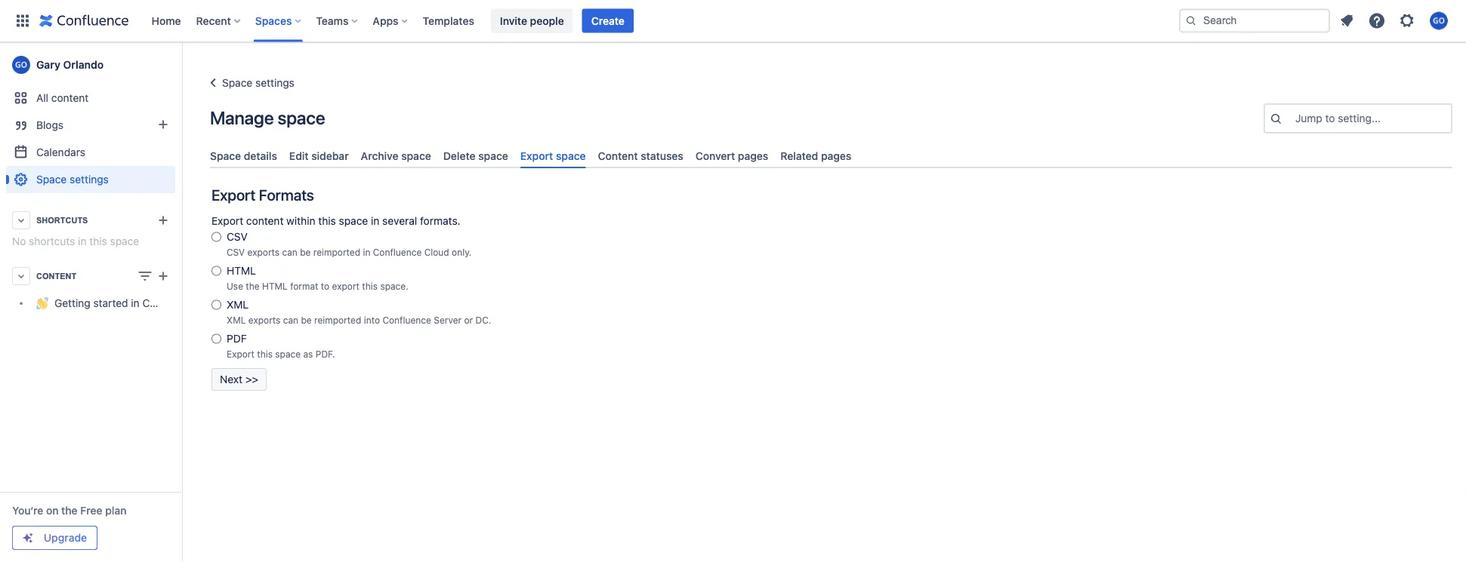 Task type: vqa. For each thing, say whether or not it's contained in the screenshot.
Your profile and settings image at right
no



Task type: locate. For each thing, give the bounding box(es) containing it.
1 vertical spatial reimported
[[314, 315, 361, 326]]

archive space link
[[355, 144, 437, 169]]

html left format in the left of the page
[[262, 281, 288, 292]]

None submit
[[211, 369, 267, 391]]

recent button
[[192, 9, 246, 33]]

0 vertical spatial xml
[[227, 299, 249, 311]]

0 horizontal spatial html
[[227, 265, 256, 277]]

this down shortcuts dropdown button
[[89, 235, 107, 248]]

delete
[[443, 150, 476, 162]]

space details
[[210, 150, 277, 162]]

export right delete space
[[520, 150, 553, 162]]

export for export formats
[[211, 186, 255, 204]]

can up pdf export this space as pdf.
[[283, 315, 298, 326]]

2 vertical spatial confluence
[[382, 315, 431, 326]]

in
[[371, 215, 379, 227], [78, 235, 86, 248], [363, 247, 370, 258], [131, 297, 140, 310]]

reimported inside the xml xml exports can be reimported into confluence server or dc.
[[314, 315, 361, 326]]

space up manage
[[222, 77, 252, 89]]

content button
[[6, 263, 175, 290]]

export space
[[520, 150, 586, 162]]

2 xml from the top
[[227, 315, 246, 326]]

1 vertical spatial can
[[283, 315, 298, 326]]

apps button
[[368, 9, 414, 33]]

xml down use
[[227, 299, 249, 311]]

space right archive
[[401, 150, 431, 162]]

shortcuts button
[[6, 207, 175, 234]]

teams button
[[311, 9, 364, 33]]

1 vertical spatial exports
[[248, 315, 281, 326]]

1 horizontal spatial html
[[262, 281, 288, 292]]

banner containing home
[[0, 0, 1466, 42]]

this left as
[[257, 349, 273, 360]]

reimported inside the csv csv exports can be reimported in confluence cloud only.
[[313, 247, 360, 258]]

1 vertical spatial content
[[246, 215, 284, 227]]

reimported
[[313, 247, 360, 258], [314, 315, 361, 326]]

None radio
[[211, 230, 221, 245]]

can
[[282, 247, 297, 258], [283, 315, 298, 326]]

this right within
[[318, 215, 336, 227]]

1 vertical spatial xml
[[227, 315, 246, 326]]

settings up manage space in the top left of the page
[[255, 77, 294, 89]]

1 pages from the left
[[738, 150, 768, 162]]

calendars
[[36, 146, 85, 159]]

upgrade
[[44, 532, 87, 545]]

to left export
[[321, 281, 329, 292]]

appswitcher icon image
[[14, 12, 32, 30]]

into
[[364, 315, 380, 326]]

exports inside the xml xml exports can be reimported into confluence server or dc.
[[248, 315, 281, 326]]

0 vertical spatial content
[[51, 92, 89, 104]]

in down shortcuts dropdown button
[[78, 235, 86, 248]]

add shortcut image
[[154, 211, 172, 230]]

export down export formats
[[211, 215, 243, 227]]

this right export
[[362, 281, 378, 292]]

0 vertical spatial confluence
[[373, 247, 422, 258]]

to inside html use the html format to export this space.
[[321, 281, 329, 292]]

this
[[318, 215, 336, 227], [89, 235, 107, 248], [362, 281, 378, 292], [257, 349, 273, 360]]

related pages link
[[774, 144, 858, 169]]

1 horizontal spatial content
[[598, 150, 638, 162]]

getting started in confluence
[[54, 297, 198, 310]]

None radio
[[211, 264, 221, 279], [211, 298, 221, 313], [211, 332, 221, 347], [211, 264, 221, 279], [211, 298, 221, 313], [211, 332, 221, 347]]

1 vertical spatial confluence
[[142, 297, 198, 310]]

content inside dropdown button
[[36, 272, 76, 281]]

export
[[332, 281, 360, 292]]

exports
[[247, 247, 280, 258], [248, 315, 281, 326]]

the inside html use the html format to export this space.
[[246, 281, 260, 292]]

this inside pdf export this space as pdf.
[[257, 349, 273, 360]]

1 vertical spatial csv
[[227, 247, 245, 258]]

0 horizontal spatial settings
[[70, 173, 109, 186]]

content
[[598, 150, 638, 162], [36, 272, 76, 281]]

0 vertical spatial the
[[246, 281, 260, 292]]

0 vertical spatial reimported
[[313, 247, 360, 258]]

collapse sidebar image
[[165, 50, 198, 80]]

xml
[[227, 299, 249, 311], [227, 315, 246, 326]]

0 horizontal spatial space settings
[[36, 173, 109, 186]]

space settings up manage space in the top left of the page
[[222, 77, 294, 89]]

content statuses
[[598, 150, 683, 162]]

0 vertical spatial space
[[222, 77, 252, 89]]

pages right convert
[[738, 150, 768, 162]]

banner
[[0, 0, 1466, 42]]

0 vertical spatial can
[[282, 247, 297, 258]]

confluence right into
[[382, 315, 431, 326]]

confluence inside the xml xml exports can be reimported into confluence server or dc.
[[382, 315, 431, 326]]

0 vertical spatial content
[[598, 150, 638, 162]]

confluence down several
[[373, 247, 422, 258]]

1 vertical spatial content
[[36, 272, 76, 281]]

you're on the free plan
[[12, 505, 126, 517]]

spaces
[[255, 14, 292, 27]]

to right jump
[[1325, 112, 1335, 125]]

content up getting
[[36, 272, 76, 281]]

confluence down "create a page" image
[[142, 297, 198, 310]]

exports up pdf export this space as pdf.
[[248, 315, 281, 326]]

export for export content within this space in several formats.
[[211, 215, 243, 227]]

html
[[227, 265, 256, 277], [262, 281, 288, 292]]

0 vertical spatial csv
[[227, 231, 248, 243]]

0 horizontal spatial to
[[321, 281, 329, 292]]

within
[[286, 215, 315, 227]]

be for xml
[[301, 315, 312, 326]]

sidebar
[[311, 150, 349, 162]]

no
[[12, 235, 26, 248]]

export down space details link
[[211, 186, 255, 204]]

space down calendars
[[36, 173, 67, 186]]

1 vertical spatial to
[[321, 281, 329, 292]]

the for html
[[246, 281, 260, 292]]

apps
[[373, 14, 398, 27]]

be inside the csv csv exports can be reimported in confluence cloud only.
[[300, 247, 311, 258]]

tab list
[[204, 144, 1459, 169]]

archive space
[[361, 150, 431, 162]]

the right use
[[246, 281, 260, 292]]

pdf
[[227, 333, 247, 345]]

recent
[[196, 14, 231, 27]]

space
[[222, 77, 252, 89], [210, 150, 241, 162], [36, 173, 67, 186]]

reimported down export content within this space in several formats.
[[313, 247, 360, 258]]

1 vertical spatial the
[[61, 505, 78, 517]]

space up edit
[[278, 107, 325, 128]]

0 vertical spatial be
[[300, 247, 311, 258]]

gary
[[36, 59, 60, 71]]

html use the html format to export this space.
[[227, 265, 408, 292]]

related
[[780, 150, 818, 162]]

can down within
[[282, 247, 297, 258]]

2 csv from the top
[[227, 247, 245, 258]]

space
[[278, 107, 325, 128], [401, 150, 431, 162], [478, 150, 508, 162], [556, 150, 586, 162], [339, 215, 368, 227], [110, 235, 139, 248], [275, 349, 301, 360]]

1 horizontal spatial content
[[246, 215, 284, 227]]

only.
[[452, 247, 472, 258]]

edit sidebar link
[[283, 144, 355, 169]]

Search field
[[1179, 9, 1330, 33]]

space up the csv csv exports can be reimported in confluence cloud only.
[[339, 215, 368, 227]]

format
[[290, 281, 318, 292]]

0 horizontal spatial the
[[61, 505, 78, 517]]

0 horizontal spatial content
[[36, 272, 76, 281]]

related pages
[[780, 150, 851, 162]]

1 vertical spatial space
[[210, 150, 241, 162]]

exports for xml
[[248, 315, 281, 326]]

content inside space element
[[51, 92, 89, 104]]

content left statuses on the top of page
[[598, 150, 638, 162]]

space settings
[[222, 77, 294, 89], [36, 173, 109, 186]]

0 vertical spatial space settings
[[222, 77, 294, 89]]

can inside the csv csv exports can be reimported in confluence cloud only.
[[282, 247, 297, 258]]

templates
[[423, 14, 474, 27]]

content for export
[[246, 215, 284, 227]]

space settings down calendars
[[36, 173, 109, 186]]

0 horizontal spatial content
[[51, 92, 89, 104]]

space settings link down calendars
[[6, 166, 175, 193]]

reimported for csv
[[313, 247, 360, 258]]

the
[[246, 281, 260, 292], [61, 505, 78, 517]]

pages right "related"
[[821, 150, 851, 162]]

export for export space
[[520, 150, 553, 162]]

space settings link up manage
[[204, 74, 294, 92]]

to
[[1325, 112, 1335, 125], [321, 281, 329, 292]]

reimported left into
[[314, 315, 361, 326]]

content right all
[[51, 92, 89, 104]]

csv
[[227, 231, 248, 243], [227, 247, 245, 258]]

0 horizontal spatial space settings link
[[6, 166, 175, 193]]

jump to setting...
[[1295, 112, 1381, 125]]

content for content
[[36, 272, 76, 281]]

premium image
[[22, 533, 34, 545]]

1 vertical spatial html
[[262, 281, 288, 292]]

confluence image
[[39, 12, 129, 30], [39, 12, 129, 30]]

space settings inside space element
[[36, 173, 109, 186]]

create
[[591, 14, 625, 27]]

1 horizontal spatial space settings
[[222, 77, 294, 89]]

export inside pdf export this space as pdf.
[[227, 349, 254, 360]]

pages
[[738, 150, 768, 162], [821, 150, 851, 162]]

1 vertical spatial be
[[301, 315, 312, 326]]

can inside the xml xml exports can be reimported into confluence server or dc.
[[283, 315, 298, 326]]

be inside the xml xml exports can be reimported into confluence server or dc.
[[301, 315, 312, 326]]

confluence inside the csv csv exports can be reimported in confluence cloud only.
[[373, 247, 422, 258]]

or
[[464, 315, 473, 326]]

space left as
[[275, 349, 301, 360]]

1 horizontal spatial space settings link
[[204, 74, 294, 92]]

started
[[93, 297, 128, 310]]

the inside space element
[[61, 505, 78, 517]]

invite
[[500, 14, 527, 27]]

0 horizontal spatial pages
[[738, 150, 768, 162]]

blogs
[[36, 119, 64, 131]]

settings
[[255, 77, 294, 89], [70, 173, 109, 186]]

content for all
[[51, 92, 89, 104]]

confluence
[[373, 247, 422, 258], [142, 297, 198, 310], [382, 315, 431, 326]]

in down export content within this space in several formats.
[[363, 247, 370, 258]]

setting...
[[1338, 112, 1381, 125]]

export down pdf
[[227, 349, 254, 360]]

0 vertical spatial to
[[1325, 112, 1335, 125]]

delete space link
[[437, 144, 514, 169]]

2 pages from the left
[[821, 150, 851, 162]]

space down shortcuts dropdown button
[[110, 235, 139, 248]]

content inside tab list
[[598, 150, 638, 162]]

content
[[51, 92, 89, 104], [246, 215, 284, 227]]

content statuses link
[[592, 144, 689, 169]]

1 horizontal spatial the
[[246, 281, 260, 292]]

1 horizontal spatial settings
[[255, 77, 294, 89]]

be
[[300, 247, 311, 258], [301, 315, 312, 326]]

xml up pdf
[[227, 315, 246, 326]]

exports inside the csv csv exports can be reimported in confluence cloud only.
[[247, 247, 280, 258]]

1 horizontal spatial pages
[[821, 150, 851, 162]]

exports down export formats
[[247, 247, 280, 258]]

be up as
[[301, 315, 312, 326]]

pages for convert pages
[[738, 150, 768, 162]]

html up use
[[227, 265, 256, 277]]

space left details
[[210, 150, 241, 162]]

teams
[[316, 14, 349, 27]]

settings down calendars link
[[70, 173, 109, 186]]

create link
[[582, 9, 634, 33]]

space settings link
[[204, 74, 294, 92], [6, 166, 175, 193]]

1 vertical spatial settings
[[70, 173, 109, 186]]

templates link
[[418, 9, 479, 33]]

create a blog image
[[154, 116, 172, 134]]

1 vertical spatial space settings
[[36, 173, 109, 186]]

space inside pdf export this space as pdf.
[[275, 349, 301, 360]]

can for xml
[[283, 315, 298, 326]]

0 vertical spatial exports
[[247, 247, 280, 258]]

content down export formats
[[246, 215, 284, 227]]

be up html use the html format to export this space.
[[300, 247, 311, 258]]

the right on
[[61, 505, 78, 517]]



Task type: describe. For each thing, give the bounding box(es) containing it.
convert pages link
[[689, 144, 774, 169]]

export formats
[[211, 186, 314, 204]]

space element
[[0, 42, 198, 563]]

statuses
[[641, 150, 683, 162]]

space left content statuses
[[556, 150, 586, 162]]

csv csv exports can be reimported in confluence cloud only.
[[227, 231, 472, 258]]

orlando
[[63, 59, 104, 71]]

confluence inside space element
[[142, 297, 198, 310]]

settings icon image
[[1398, 12, 1416, 30]]

on
[[46, 505, 59, 517]]

convert
[[696, 150, 735, 162]]

plan
[[105, 505, 126, 517]]

content for content statuses
[[598, 150, 638, 162]]

help icon image
[[1368, 12, 1386, 30]]

getting started in confluence link
[[6, 290, 198, 317]]

getting
[[54, 297, 90, 310]]

several
[[382, 215, 417, 227]]

invite people
[[500, 14, 564, 27]]

you're
[[12, 505, 43, 517]]

1 csv from the top
[[227, 231, 248, 243]]

confluence for csv
[[373, 247, 422, 258]]

this inside html use the html format to export this space.
[[362, 281, 378, 292]]

can for csv
[[282, 247, 297, 258]]

convert pages
[[696, 150, 768, 162]]

0 vertical spatial html
[[227, 265, 256, 277]]

gary orlando link
[[6, 50, 175, 80]]

notification icon image
[[1338, 12, 1356, 30]]

free
[[80, 505, 102, 517]]

archive
[[361, 150, 398, 162]]

jump
[[1295, 112, 1322, 125]]

0 vertical spatial settings
[[255, 77, 294, 89]]

export content within this space in several formats.
[[211, 215, 460, 227]]

delete space
[[443, 150, 508, 162]]

manage
[[210, 107, 274, 128]]

shortcuts
[[36, 216, 88, 225]]

all
[[36, 92, 48, 104]]

0 vertical spatial space settings link
[[204, 74, 294, 92]]

all content link
[[6, 85, 175, 112]]

pdf.
[[316, 349, 335, 360]]

settings inside space element
[[70, 173, 109, 186]]

search image
[[1185, 15, 1197, 27]]

no shortcuts in this space
[[12, 235, 139, 248]]

edit sidebar
[[289, 150, 349, 162]]

Search settings text field
[[1295, 111, 1298, 126]]

use
[[227, 281, 243, 292]]

home link
[[147, 9, 185, 33]]

change view image
[[136, 267, 154, 286]]

home
[[151, 14, 181, 27]]

all content
[[36, 92, 89, 104]]

exports for csv
[[247, 247, 280, 258]]

your profile and preferences image
[[1430, 12, 1448, 30]]

spaces button
[[251, 9, 307, 33]]

in inside the csv csv exports can be reimported in confluence cloud only.
[[363, 247, 370, 258]]

create a page image
[[154, 267, 172, 286]]

space inside tab list
[[210, 150, 241, 162]]

1 vertical spatial space settings link
[[6, 166, 175, 193]]

in right started
[[131, 297, 140, 310]]

people
[[530, 14, 564, 27]]

server
[[434, 315, 462, 326]]

manage space
[[210, 107, 325, 128]]

upgrade button
[[13, 527, 97, 550]]

confluence for xml
[[382, 315, 431, 326]]

pdf export this space as pdf.
[[227, 333, 335, 360]]

tab list containing space details
[[204, 144, 1459, 169]]

reimported for xml
[[314, 315, 361, 326]]

the for free
[[61, 505, 78, 517]]

shortcuts
[[29, 235, 75, 248]]

dc.
[[475, 315, 491, 326]]

be for csv
[[300, 247, 311, 258]]

export space link
[[514, 144, 592, 169]]

edit
[[289, 150, 309, 162]]

space.
[[380, 281, 408, 292]]

cloud
[[424, 247, 449, 258]]

blogs link
[[6, 112, 175, 139]]

gary orlando
[[36, 59, 104, 71]]

details
[[244, 150, 277, 162]]

pages for related pages
[[821, 150, 851, 162]]

calendars link
[[6, 139, 175, 166]]

global element
[[9, 0, 1176, 42]]

formats.
[[420, 215, 460, 227]]

as
[[303, 349, 313, 360]]

in left several
[[371, 215, 379, 227]]

1 horizontal spatial to
[[1325, 112, 1335, 125]]

space details link
[[204, 144, 283, 169]]

invite people button
[[491, 9, 573, 33]]

xml xml exports can be reimported into confluence server or dc.
[[227, 299, 491, 326]]

1 xml from the top
[[227, 299, 249, 311]]

this inside space element
[[89, 235, 107, 248]]

space right the "delete"
[[478, 150, 508, 162]]

formats
[[259, 186, 314, 204]]

2 vertical spatial space
[[36, 173, 67, 186]]



